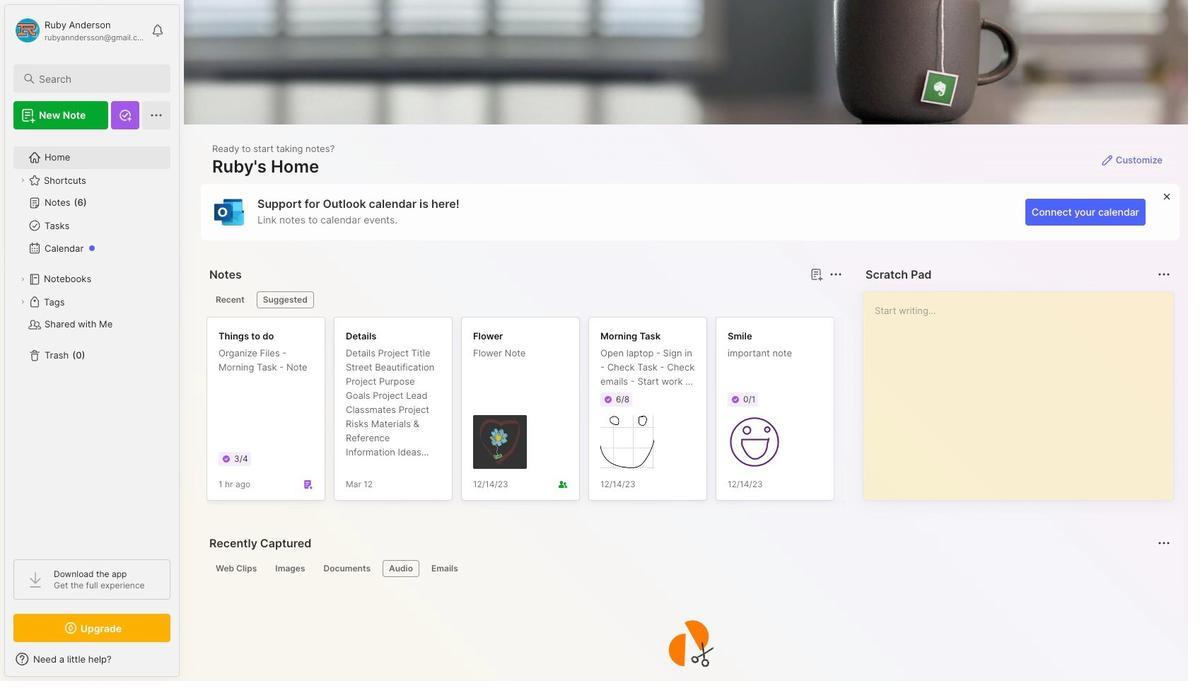Task type: describe. For each thing, give the bounding box(es) containing it.
1 thumbnail image from the left
[[473, 415, 527, 469]]

click to collapse image
[[179, 655, 189, 672]]

expand tags image
[[18, 298, 27, 306]]

more actions image
[[827, 266, 844, 283]]

expand notebooks image
[[18, 275, 27, 284]]

WHAT'S NEW field
[[5, 648, 179, 670]]

More actions field
[[826, 265, 846, 284]]

Account field
[[13, 16, 144, 45]]



Task type: locate. For each thing, give the bounding box(es) containing it.
2 horizontal spatial thumbnail image
[[728, 415, 782, 469]]

0 horizontal spatial thumbnail image
[[473, 415, 527, 469]]

1 vertical spatial tab list
[[209, 560, 1168, 577]]

none search field inside main element
[[39, 70, 158, 87]]

tree
[[5, 138, 179, 547]]

Search text field
[[39, 72, 158, 86]]

thumbnail image
[[473, 415, 527, 469], [600, 415, 654, 469], [728, 415, 782, 469]]

3 thumbnail image from the left
[[728, 415, 782, 469]]

2 thumbnail image from the left
[[600, 415, 654, 469]]

main element
[[0, 0, 184, 681]]

1 horizontal spatial thumbnail image
[[600, 415, 654, 469]]

None search field
[[39, 70, 158, 87]]

tab list
[[209, 291, 840, 308], [209, 560, 1168, 577]]

2 tab list from the top
[[209, 560, 1168, 577]]

1 tab list from the top
[[209, 291, 840, 308]]

tree inside main element
[[5, 138, 179, 547]]

0 vertical spatial tab list
[[209, 291, 840, 308]]

Start writing… text field
[[875, 292, 1173, 489]]

row group
[[207, 317, 1098, 509]]

tab
[[209, 291, 251, 308], [257, 291, 314, 308], [209, 560, 263, 577], [269, 560, 312, 577], [317, 560, 377, 577], [383, 560, 419, 577], [425, 560, 465, 577]]



Task type: vqa. For each thing, say whether or not it's contained in the screenshot.
bottommost OPEN
no



